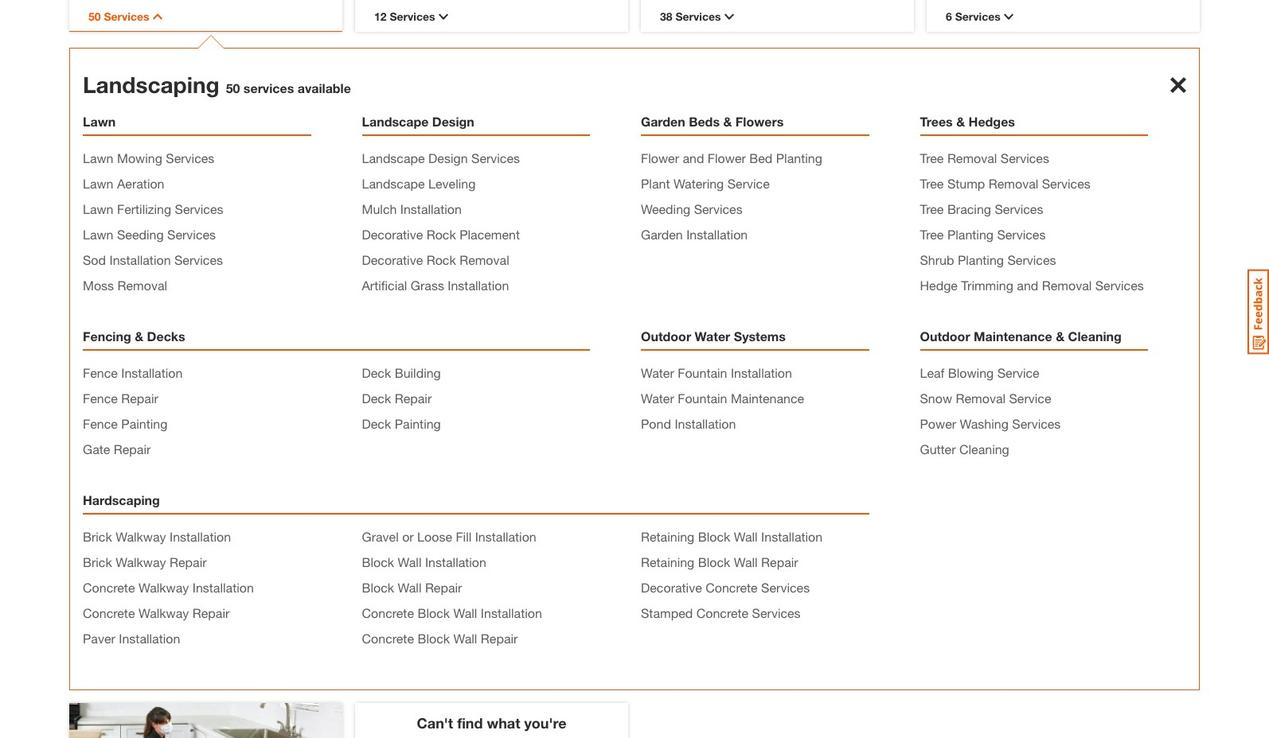 Task type: locate. For each thing, give the bounding box(es) containing it.
maintenance
[[974, 329, 1052, 344], [731, 391, 804, 406]]

decorative concrete services link
[[641, 580, 810, 596]]

and
[[683, 150, 704, 166], [1017, 278, 1039, 293]]

3 deck from the top
[[362, 416, 391, 432]]

fountain up water fountain maintenance
[[678, 365, 727, 381]]

1 vertical spatial decorative
[[362, 252, 423, 268]]

concrete for concrete block wall repair
[[362, 631, 414, 647]]

installation
[[400, 201, 462, 217], [687, 227, 748, 242], [109, 252, 171, 268], [448, 278, 509, 293], [121, 365, 183, 381], [731, 365, 792, 381], [675, 416, 736, 432], [170, 530, 231, 545], [475, 530, 536, 545], [761, 530, 823, 545], [425, 555, 486, 570], [193, 580, 254, 596], [481, 606, 542, 621], [119, 631, 180, 647]]

concrete for concrete walkway repair
[[83, 606, 135, 621]]

3 fence from the top
[[83, 416, 118, 432]]

garden down weeding
[[641, 227, 683, 242]]

tree bracing services link
[[920, 201, 1043, 217]]

plant watering service link
[[641, 176, 770, 191]]

2 garden from the top
[[641, 227, 683, 242]]

lawn left aeration
[[83, 176, 113, 191]]

tree up shrub
[[920, 227, 944, 242]]

1 horizontal spatial painting
[[395, 416, 441, 432]]

decorative rock placement
[[362, 227, 520, 242]]

0 horizontal spatial outdoor
[[641, 329, 691, 344]]

6 services button
[[946, 8, 1181, 25]]

services inside 6 services button
[[955, 10, 1001, 23]]

garden left beds
[[641, 114, 685, 129]]

service down the outdoor maintenance & cleaning
[[997, 365, 1040, 381]]

2 vertical spatial deck
[[362, 416, 391, 432]]

walkway up brick walkway repair
[[116, 530, 166, 545]]

2 fence from the top
[[83, 391, 118, 406]]

decorative down mulch
[[362, 227, 423, 242]]

fence up fence painting "link" on the left bottom of page
[[83, 391, 118, 406]]

decorative up artificial
[[362, 252, 423, 268]]

1 vertical spatial garden
[[641, 227, 683, 242]]

garden for garden beds & flowers
[[641, 114, 685, 129]]

tree for tree bracing services
[[920, 201, 944, 217]]

2 brick from the top
[[83, 555, 112, 570]]

removal down tree removal services at the right of the page
[[989, 176, 1039, 191]]

lawn for lawn
[[83, 114, 116, 129]]

1 landscape from the top
[[362, 114, 429, 129]]

and up the watering on the right top
[[683, 150, 704, 166]]

lawn aeration
[[83, 176, 164, 191]]

0 horizontal spatial painting
[[121, 416, 168, 432]]

50 inside 'button'
[[88, 10, 101, 23]]

0 vertical spatial deck
[[362, 365, 391, 381]]

1 fountain from the top
[[678, 365, 727, 381]]

removal up stump
[[947, 150, 997, 166]]

2 retaining from the top
[[641, 555, 695, 570]]

plant watering service
[[641, 176, 770, 191]]

outdoor water systems
[[641, 329, 786, 344]]

walkway down the concrete walkway installation
[[138, 606, 189, 621]]

brick walkway repair
[[83, 555, 207, 570]]

water fountain installation link
[[641, 365, 792, 381]]

2 vertical spatial service
[[1009, 391, 1051, 406]]

fence
[[83, 365, 118, 381], [83, 391, 118, 406], [83, 416, 118, 432]]

can't
[[417, 715, 453, 733]]

1 vertical spatial brick
[[83, 555, 112, 570]]

tree left stump
[[920, 176, 944, 191]]

1 vertical spatial retaining
[[641, 555, 695, 570]]

fountain for installation
[[678, 365, 727, 381]]

retaining up retaining block wall repair link
[[641, 530, 695, 545]]

1 tree from the top
[[920, 150, 944, 166]]

&
[[723, 114, 732, 129], [956, 114, 965, 129], [135, 329, 143, 344], [1056, 329, 1065, 344]]

1 vertical spatial fountain
[[678, 391, 727, 406]]

1 vertical spatial cleaning
[[959, 442, 1010, 457]]

0 horizontal spatial 50
[[88, 10, 101, 23]]

stamped concrete services
[[641, 606, 801, 621]]

retaining
[[641, 530, 695, 545], [641, 555, 695, 570]]

concrete up paver
[[83, 606, 135, 621]]

concrete up stamped concrete services
[[706, 580, 758, 596]]

repair down building
[[395, 391, 432, 406]]

garden beds & flowers
[[641, 114, 784, 129]]

service up power washing services
[[1009, 391, 1051, 406]]

removal up the outdoor maintenance & cleaning
[[1042, 278, 1092, 293]]

1 horizontal spatial 50
[[226, 80, 240, 96]]

0 vertical spatial rock
[[427, 227, 456, 242]]

brick down brick walkway installation link
[[83, 555, 112, 570]]

walkway
[[116, 530, 166, 545], [116, 555, 166, 570], [138, 580, 189, 596], [138, 606, 189, 621]]

landscape for landscape design
[[362, 114, 429, 129]]

gate repair
[[83, 442, 151, 457]]

1 horizontal spatial and
[[1017, 278, 1039, 293]]

0 horizontal spatial and
[[683, 150, 704, 166]]

1 retaining from the top
[[641, 530, 695, 545]]

retaining for retaining block wall repair
[[641, 555, 695, 570]]

maintenance up leaf blowing service link
[[974, 329, 1052, 344]]

2 fountain from the top
[[678, 391, 727, 406]]

2 vertical spatial water
[[641, 391, 674, 406]]

mulch installation link
[[362, 201, 462, 217]]

tree down 'trees'
[[920, 150, 944, 166]]

planting for shrub
[[958, 252, 1004, 268]]

brick walkway installation
[[83, 530, 231, 545]]

0 horizontal spatial maintenance
[[731, 391, 804, 406]]

0 vertical spatial cleaning
[[1068, 329, 1122, 344]]

and right trimming
[[1017, 278, 1039, 293]]

sod installation services
[[83, 252, 223, 268]]

2 deck from the top
[[362, 391, 391, 406]]

0 vertical spatial service
[[728, 176, 770, 191]]

0 vertical spatial fountain
[[678, 365, 727, 381]]

wall up the concrete block wall repair
[[453, 606, 477, 621]]

0 vertical spatial retaining
[[641, 530, 695, 545]]

2 vertical spatial planting
[[958, 252, 1004, 268]]

2 vertical spatial fence
[[83, 416, 118, 432]]

service
[[728, 176, 770, 191], [997, 365, 1040, 381], [1009, 391, 1051, 406]]

0 vertical spatial fence
[[83, 365, 118, 381]]

tree removal services
[[920, 150, 1049, 166]]

repair down fence installation link
[[121, 391, 158, 406]]

painting down the deck repair
[[395, 416, 441, 432]]

fountain for maintenance
[[678, 391, 727, 406]]

outdoor up leaf
[[920, 329, 970, 344]]

block
[[698, 530, 730, 545], [362, 555, 394, 570], [698, 555, 730, 570], [362, 580, 394, 596], [418, 606, 450, 621], [418, 631, 450, 647]]

mulch installation
[[362, 201, 462, 217]]

1 deck from the top
[[362, 365, 391, 381]]

paver installation
[[83, 631, 180, 647]]

2 lawn from the top
[[83, 150, 113, 166]]

4 tree from the top
[[920, 227, 944, 242]]

painting down fence repair
[[121, 416, 168, 432]]

concrete walkway installation link
[[83, 580, 254, 596]]

2 landscape from the top
[[362, 150, 425, 166]]

walkway down brick walkway installation link
[[116, 555, 166, 570]]

deck painting
[[362, 416, 441, 432]]

removal down placement
[[460, 252, 509, 268]]

wall for concrete block wall repair
[[453, 631, 477, 647]]

landscape leveling
[[362, 176, 476, 191]]

1 vertical spatial fence
[[83, 391, 118, 406]]

fencing
[[83, 329, 131, 344]]

& right 'trees'
[[956, 114, 965, 129]]

0 vertical spatial landscape
[[362, 114, 429, 129]]

tree left bracing
[[920, 201, 944, 217]]

gutter cleaning
[[920, 442, 1010, 457]]

1 lawn from the top
[[83, 114, 116, 129]]

tree for tree planting services
[[920, 227, 944, 242]]

fountain up pond installation
[[678, 391, 727, 406]]

hedges
[[969, 114, 1015, 129]]

service for flower
[[728, 176, 770, 191]]

loose
[[417, 530, 452, 545]]

12
[[374, 10, 387, 23]]

3 tree from the top
[[920, 201, 944, 217]]

flower and flower bed planting link
[[641, 150, 822, 166]]

artificial grass installation link
[[362, 278, 509, 293]]

deck down deck repair link at the left of the page
[[362, 416, 391, 432]]

lawn up lawn mowing services
[[83, 114, 116, 129]]

rock for removal
[[427, 252, 456, 268]]

design up landscape design services
[[432, 114, 474, 129]]

planting down tree planting services link
[[958, 252, 1004, 268]]

planting right bed
[[776, 150, 822, 166]]

seeding
[[117, 227, 164, 242]]

repair down concrete block wall installation link
[[481, 631, 518, 647]]

lawn for lawn aeration
[[83, 176, 113, 191]]

installation up concrete walkway repair link
[[193, 580, 254, 596]]

0 vertical spatial decorative
[[362, 227, 423, 242]]

rock down decorative rock placement link
[[427, 252, 456, 268]]

1 vertical spatial planting
[[947, 227, 994, 242]]

1 horizontal spatial outdoor
[[920, 329, 970, 344]]

feedback link image
[[1248, 269, 1269, 355]]

1 vertical spatial maintenance
[[731, 391, 804, 406]]

flower up plant on the top of page
[[641, 150, 679, 166]]

deck up deck painting link
[[362, 391, 391, 406]]

1 vertical spatial 50
[[226, 80, 240, 96]]

blowing
[[948, 365, 994, 381]]

landscape
[[362, 114, 429, 129], [362, 150, 425, 166], [362, 176, 425, 191]]

landscape design
[[362, 114, 474, 129]]

design
[[432, 114, 474, 129], [428, 150, 468, 166]]

walkway up concrete walkway repair link
[[138, 580, 189, 596]]

shrub
[[920, 252, 954, 268]]

2 rock from the top
[[427, 252, 456, 268]]

0 horizontal spatial flower
[[641, 150, 679, 166]]

0 vertical spatial garden
[[641, 114, 685, 129]]

outdoor for outdoor maintenance & cleaning
[[920, 329, 970, 344]]

trees & hedges
[[920, 114, 1015, 129]]

planting down bracing
[[947, 227, 994, 242]]

flowers
[[736, 114, 784, 129]]

block for retaining block wall repair
[[698, 555, 730, 570]]

rock up decorative rock removal link
[[427, 227, 456, 242]]

gate
[[83, 442, 110, 457]]

removal
[[947, 150, 997, 166], [989, 176, 1039, 191], [460, 252, 509, 268], [117, 278, 167, 293], [1042, 278, 1092, 293], [956, 391, 1006, 406]]

concrete down brick walkway repair link
[[83, 580, 135, 596]]

wall down the retaining block wall installation link
[[734, 555, 758, 570]]

2 vertical spatial decorative
[[641, 580, 702, 596]]

lawn down lawn aeration
[[83, 201, 113, 217]]

lawn up lawn aeration
[[83, 150, 113, 166]]

1 rock from the top
[[427, 227, 456, 242]]

decorative up stamped
[[641, 580, 702, 596]]

3 lawn from the top
[[83, 176, 113, 191]]

hedge
[[920, 278, 958, 293]]

wall up retaining block wall repair at the bottom right of page
[[734, 530, 758, 545]]

outdoor maintenance & cleaning
[[920, 329, 1122, 344]]

1 vertical spatial landscape
[[362, 150, 425, 166]]

concrete down block wall repair
[[362, 631, 414, 647]]

services inside 50 services 'button'
[[104, 10, 149, 23]]

landscape up landscape design services link
[[362, 114, 429, 129]]

& right beds
[[723, 114, 732, 129]]

fence installation
[[83, 365, 183, 381]]

outdoor up water fountain installation
[[641, 329, 691, 344]]

0 vertical spatial design
[[432, 114, 474, 129]]

walkway for concrete walkway installation
[[138, 580, 189, 596]]

lawn for lawn seeding services
[[83, 227, 113, 242]]

hedge trimming and removal  services
[[920, 278, 1144, 293]]

0 vertical spatial brick
[[83, 530, 112, 545]]

concrete walkway installation
[[83, 580, 254, 596]]

can't find what you're link
[[355, 704, 628, 739]]

1 vertical spatial deck
[[362, 391, 391, 406]]

1 vertical spatial water
[[641, 365, 674, 381]]

1 fence from the top
[[83, 365, 118, 381]]

water fountain maintenance
[[641, 391, 804, 406]]

wall for retaining block wall repair
[[734, 555, 758, 570]]

concrete down block wall repair link
[[362, 606, 414, 621]]

fence for fence painting
[[83, 416, 118, 432]]

50 services button
[[88, 8, 323, 25]]

decorative for decorative concrete services
[[641, 580, 702, 596]]

fence up gate
[[83, 416, 118, 432]]

close drawer image
[[1170, 77, 1186, 93]]

5 lawn from the top
[[83, 227, 113, 242]]

service down bed
[[728, 176, 770, 191]]

block for concrete block wall repair
[[418, 631, 450, 647]]

fence up fence repair link
[[83, 365, 118, 381]]

concrete for concrete walkway installation
[[83, 580, 135, 596]]

deck
[[362, 365, 391, 381], [362, 391, 391, 406], [362, 416, 391, 432]]

concrete block wall repair link
[[362, 631, 518, 647]]

brick down hardscaping
[[83, 530, 112, 545]]

1 brick from the top
[[83, 530, 112, 545]]

shrub planting services link
[[920, 252, 1056, 268]]

1 painting from the left
[[121, 416, 168, 432]]

design up leveling on the top of page
[[428, 150, 468, 166]]

1 vertical spatial design
[[428, 150, 468, 166]]

lawn up sod on the top of page
[[83, 227, 113, 242]]

0 vertical spatial planting
[[776, 150, 822, 166]]

0 vertical spatial 50
[[88, 10, 101, 23]]

2 outdoor from the left
[[920, 329, 970, 344]]

4 lawn from the top
[[83, 201, 113, 217]]

brick for brick walkway repair
[[83, 555, 112, 570]]

landscape up mulch
[[362, 176, 425, 191]]

38 services button
[[660, 8, 895, 25]]

landscape for landscape leveling
[[362, 176, 425, 191]]

tree bracing services
[[920, 201, 1043, 217]]

flower up the plant watering service link
[[708, 150, 746, 166]]

landscape up landscape leveling
[[362, 150, 425, 166]]

3 landscape from the top
[[362, 176, 425, 191]]

fence for fence installation
[[83, 365, 118, 381]]

tree for tree stump removal services
[[920, 176, 944, 191]]

1 garden from the top
[[641, 114, 685, 129]]

1 horizontal spatial flower
[[708, 150, 746, 166]]

stamped concrete services link
[[641, 606, 801, 621]]

1 horizontal spatial maintenance
[[974, 329, 1052, 344]]

maintenance down 'water fountain installation' link at the right
[[731, 391, 804, 406]]

1 outdoor from the left
[[641, 329, 691, 344]]

2 vertical spatial landscape
[[362, 176, 425, 191]]

retaining up stamped
[[641, 555, 695, 570]]

deck up the deck repair
[[362, 365, 391, 381]]

mulch
[[362, 201, 397, 217]]

1 vertical spatial rock
[[427, 252, 456, 268]]

2 painting from the left
[[395, 416, 441, 432]]

landscape design services
[[362, 150, 520, 166]]

1 horizontal spatial cleaning
[[1068, 329, 1122, 344]]

retaining block wall repair link
[[641, 555, 798, 570]]

2 tree from the top
[[920, 176, 944, 191]]

wall down concrete block wall installation
[[453, 631, 477, 647]]



Task type: vqa. For each thing, say whether or not it's contained in the screenshot.


Task type: describe. For each thing, give the bounding box(es) containing it.
available
[[298, 80, 351, 96]]

wall for concrete block wall installation
[[453, 606, 477, 621]]

retaining for retaining block wall installation
[[641, 530, 695, 545]]

concrete for concrete block wall installation
[[362, 606, 414, 621]]

concrete block wall installation link
[[362, 606, 542, 621]]

installation up decorative rock placement link
[[400, 201, 462, 217]]

brick for brick walkway installation
[[83, 530, 112, 545]]

services inside 12 services button
[[390, 10, 435, 23]]

1 vertical spatial service
[[997, 365, 1040, 381]]

lawn mowing services
[[83, 150, 214, 166]]

stump
[[947, 176, 985, 191]]

lawn mowing services link
[[83, 150, 214, 166]]

installation down gravel or loose fill installation link
[[425, 555, 486, 570]]

water for water fountain maintenance
[[641, 391, 674, 406]]

tree stump removal services
[[920, 176, 1091, 191]]

hardscaping
[[83, 493, 160, 508]]

moss removal
[[83, 278, 167, 293]]

installation down the systems
[[731, 365, 792, 381]]

lawn for lawn mowing services
[[83, 150, 113, 166]]

installation down decks
[[121, 365, 183, 381]]

repair up concrete block wall installation
[[425, 580, 462, 596]]

0 vertical spatial maintenance
[[974, 329, 1052, 344]]

fence repair link
[[83, 391, 158, 406]]

installation down weeding services link
[[687, 227, 748, 242]]

trees
[[920, 114, 953, 129]]

pond
[[641, 416, 671, 432]]

installation right fill at the left bottom of the page
[[475, 530, 536, 545]]

block wall repair link
[[362, 580, 462, 596]]

decks
[[147, 329, 185, 344]]

gate repair link
[[83, 442, 151, 457]]

garden installation link
[[641, 227, 748, 242]]

water for water fountain installation
[[641, 365, 674, 381]]

what
[[487, 715, 520, 733]]

garden for garden installation
[[641, 227, 683, 242]]

12 services button
[[374, 8, 609, 25]]

installation up the concrete walkway installation
[[170, 530, 231, 545]]

design for landscape design services
[[428, 150, 468, 166]]

rock for placement
[[427, 227, 456, 242]]

block wall installation link
[[362, 555, 486, 570]]

repair down fence painting
[[114, 442, 151, 457]]

walkway for concrete walkway repair
[[138, 606, 189, 621]]

1 vertical spatial and
[[1017, 278, 1039, 293]]

deck painting link
[[362, 416, 441, 432]]

weeding services
[[641, 201, 743, 217]]

6 services
[[946, 10, 1001, 23]]

power
[[920, 416, 956, 432]]

walkway for brick walkway installation
[[116, 530, 166, 545]]

moss
[[83, 278, 114, 293]]

you're
[[524, 715, 567, 733]]

deck for deck painting
[[362, 416, 391, 432]]

lawn fertilizing services
[[83, 201, 223, 217]]

services inside 38 services button
[[676, 10, 721, 23]]

1 flower from the left
[[641, 150, 679, 166]]

paver
[[83, 631, 115, 647]]

service for service
[[1009, 391, 1051, 406]]

deck building
[[362, 365, 441, 381]]

block for concrete block wall installation
[[418, 606, 450, 621]]

installation down concrete walkway repair link
[[119, 631, 180, 647]]

gravel or loose fill installation link
[[362, 530, 536, 545]]

block wall installation
[[362, 555, 486, 570]]

mowing
[[117, 150, 162, 166]]

sod installation services link
[[83, 252, 223, 268]]

fence repair
[[83, 391, 158, 406]]

repair up the concrete walkway installation
[[170, 555, 207, 570]]

wall for retaining block wall installation
[[734, 530, 758, 545]]

washing
[[960, 416, 1009, 432]]

planting for tree
[[947, 227, 994, 242]]

concrete down decorative concrete services link
[[696, 606, 749, 621]]

wall down or
[[398, 555, 422, 570]]

50 inside landscaping 50 services available
[[226, 80, 240, 96]]

lawn for lawn fertilizing services
[[83, 201, 113, 217]]

moss removal link
[[83, 278, 167, 293]]

lawn fertilizing services link
[[83, 201, 223, 217]]

power washing services link
[[920, 416, 1061, 432]]

fence painting link
[[83, 416, 168, 432]]

lawn seeding services link
[[83, 227, 216, 242]]

services
[[244, 80, 294, 96]]

grass
[[411, 278, 444, 293]]

decorative rock placement link
[[362, 227, 520, 242]]

decorative for decorative rock removal
[[362, 252, 423, 268]]

installation down decorative rock removal link
[[448, 278, 509, 293]]

stamped
[[641, 606, 693, 621]]

gutter cleaning link
[[920, 442, 1010, 457]]

tree for tree removal services
[[920, 150, 944, 166]]

placement
[[460, 227, 520, 242]]

concrete walkway repair
[[83, 606, 230, 621]]

fence for fence repair
[[83, 391, 118, 406]]

paver installation link
[[83, 631, 180, 647]]

deck for deck building
[[362, 365, 391, 381]]

repair down retaining block wall installation
[[761, 555, 798, 570]]

lawn aeration link
[[83, 176, 164, 191]]

block for retaining block wall installation
[[698, 530, 730, 545]]

deck for deck repair
[[362, 391, 391, 406]]

snow removal service link
[[920, 391, 1051, 406]]

deck building link
[[362, 365, 441, 381]]

fence painting
[[83, 416, 168, 432]]

decorative for decorative rock placement
[[362, 227, 423, 242]]

landscaping
[[83, 72, 219, 98]]

painting for fence painting
[[121, 416, 168, 432]]

0 horizontal spatial cleaning
[[959, 442, 1010, 457]]

fencing & decks
[[83, 329, 185, 344]]

gravel
[[362, 530, 399, 545]]

walkway for brick walkway repair
[[116, 555, 166, 570]]

systems
[[734, 329, 786, 344]]

outdoor for outdoor water systems
[[641, 329, 691, 344]]

fill
[[456, 530, 472, 545]]

landscaping link
[[83, 72, 219, 98]]

water fountain maintenance link
[[641, 391, 804, 406]]

removal down leaf blowing service
[[956, 391, 1006, 406]]

water fountain installation
[[641, 365, 792, 381]]

tree planting services link
[[920, 227, 1046, 242]]

repair down the concrete walkway installation
[[193, 606, 230, 621]]

landscape for landscape design services
[[362, 150, 425, 166]]

installation up concrete block wall repair link
[[481, 606, 542, 621]]

landscape design services link
[[362, 150, 520, 166]]

decorative concrete services
[[641, 580, 810, 596]]

wall down block wall installation link
[[398, 580, 422, 596]]

leaf
[[920, 365, 945, 381]]

landscape leveling link
[[362, 176, 476, 191]]

removal down sod installation services
[[117, 278, 167, 293]]

installation down seeding
[[109, 252, 171, 268]]

beds
[[689, 114, 720, 129]]

concrete walkway repair link
[[83, 606, 230, 621]]

0 vertical spatial water
[[695, 329, 730, 344]]

plant
[[641, 176, 670, 191]]

50 services
[[88, 10, 149, 23]]

painting for deck painting
[[395, 416, 441, 432]]

38 services
[[660, 10, 721, 23]]

block wall repair
[[362, 580, 462, 596]]

installation up retaining block wall repair link
[[761, 530, 823, 545]]

installation down water fountain maintenance
[[675, 416, 736, 432]]

retaining block wall installation
[[641, 530, 823, 545]]

& down 'hedge trimming and removal  services' link at right
[[1056, 329, 1065, 344]]

bracing
[[947, 201, 991, 217]]

38
[[660, 10, 673, 23]]

design for landscape design
[[432, 114, 474, 129]]

& left decks
[[135, 329, 143, 344]]

watering
[[674, 176, 724, 191]]

deck repair
[[362, 391, 432, 406]]

gutter
[[920, 442, 956, 457]]

0 vertical spatial and
[[683, 150, 704, 166]]

retaining block wall installation link
[[641, 530, 823, 545]]

2 flower from the left
[[708, 150, 746, 166]]

find
[[457, 715, 483, 733]]

shrub planting services
[[920, 252, 1056, 268]]

snow
[[920, 391, 952, 406]]



